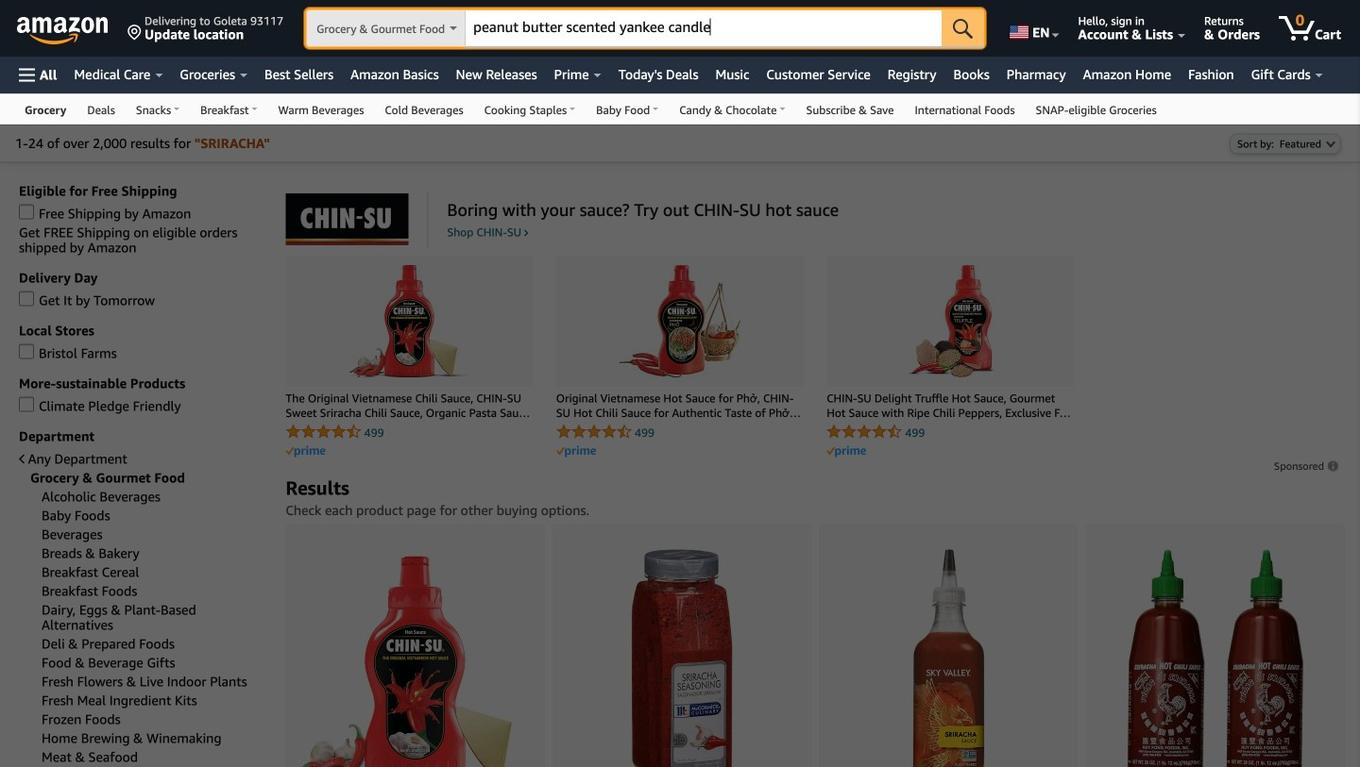 Task type: describe. For each thing, give the bounding box(es) containing it.
sriracha hot chili sauce 28oz, pack of 2 image
[[1127, 550, 1304, 768]]

none submit inside search field
[[942, 9, 984, 47]]

1 checkbox image from the top
[[19, 291, 34, 306]]

Search Amazon text field
[[466, 10, 942, 46]]

eligible for prime. image for chin-su delight truffle hot sauce, gourmet hot sauce with ripe chili peppers, exclusive flavor experience in a bottle image
[[827, 446, 866, 458]]

1 checkbox image from the top
[[19, 204, 34, 220]]

eligible for prime. image for the original vietnamese chili sauce, chin-su sweet sriracha chili sauce, organic pasta sauce, pizza sauce, rippen chili garlic hot sauce, salsa hot spaghetti sauce bbq sauce gift set, 1 pack of 8.82oz image
[[286, 446, 325, 458]]

sponsored ad - mccormick culinary sriracha seasoning, 22 oz - one 22 ounce container of sriracha seasonings for cooking, p... image
[[631, 550, 733, 768]]



Task type: vqa. For each thing, say whether or not it's contained in the screenshot.
the See
no



Task type: locate. For each thing, give the bounding box(es) containing it.
None search field
[[306, 9, 984, 49]]

eligible for prime. image
[[286, 446, 325, 458], [827, 446, 866, 458]]

1 horizontal spatial eligible for prime. image
[[827, 446, 866, 458]]

checkbox image
[[19, 204, 34, 220], [19, 344, 34, 359]]

1 vertical spatial checkbox image
[[19, 397, 34, 412]]

amazon image
[[17, 17, 109, 45]]

1 vertical spatial checkbox image
[[19, 344, 34, 359]]

original vietnamese hot sauce for phở, chin-su hot chili sauce for authentic taste of phở & other vietnamese specialties, gourmet asian hot sauce with ripe chili peppers image
[[595, 265, 765, 378]]

none search field inside 'navigation' navigation
[[306, 9, 984, 49]]

the original vietnamese chili sauce, chin-su sweet sriracha chili sauce, organic pasta sauce, pizza sauce, rippen chili garlic hot sauce, salsa hot spaghetti sauce bbq sauce gift set, 1 pack of 8.82oz image
[[325, 265, 495, 378]]

checkbox image
[[19, 291, 34, 306], [19, 397, 34, 412]]

sponsored ad - sky valley sriracha sauce - hot sauce, made with red jalapeno peppers, gluten free, vegan, non-gmo, less th... image
[[913, 550, 985, 768]]

1 eligible for prime. image from the left
[[286, 446, 325, 458]]

2 eligible for prime. image from the left
[[827, 446, 866, 458]]

0 horizontal spatial eligible for prime. image
[[286, 446, 325, 458]]

eligible for prime. image
[[556, 446, 596, 458]]

sponsored ad - the original vietnamese hot sauce, chin-su sweet sriracha chili sauce, organic pasta sauce, pizza sauce, ri... image
[[294, 556, 536, 768]]

dropdown image
[[1326, 140, 1336, 148]]

navigation navigation
[[0, 0, 1360, 125]]

0 vertical spatial checkbox image
[[19, 204, 34, 220]]

0 vertical spatial checkbox image
[[19, 291, 34, 306]]

2 checkbox image from the top
[[19, 344, 34, 359]]

None submit
[[942, 9, 984, 47]]

2 checkbox image from the top
[[19, 397, 34, 412]]

chin-su delight truffle hot sauce, gourmet hot sauce with ripe chili peppers, exclusive flavor experience in a bottle image
[[866, 265, 1036, 378]]



